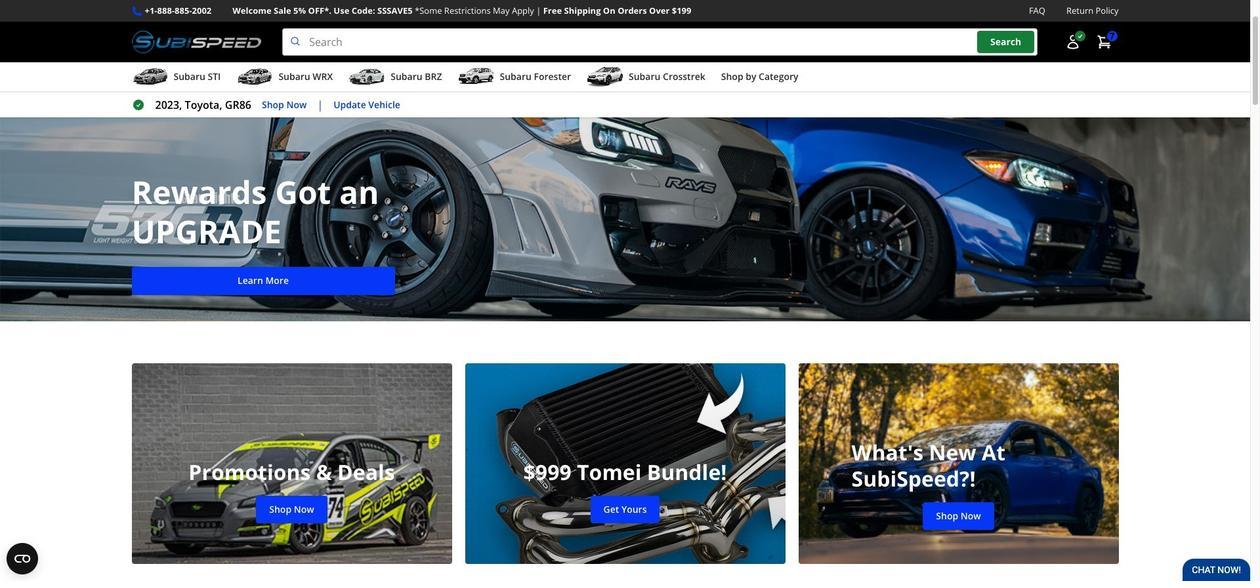 Task type: describe. For each thing, give the bounding box(es) containing it.
a subaru sti thumbnail image image
[[132, 67, 168, 87]]

button image
[[1065, 34, 1081, 50]]

subispeed logo image
[[132, 28, 261, 56]]

a subaru forester thumbnail image image
[[458, 67, 495, 87]]

a subaru crosstrek thumbnail image image
[[587, 67, 624, 87]]

rewards program image
[[0, 26, 1251, 322]]

open widget image
[[7, 544, 38, 575]]

a subaru brz thumbnail image image
[[349, 67, 385, 87]]



Task type: locate. For each thing, give the bounding box(es) containing it.
coilovers image
[[465, 364, 785, 565]]

a subaru wrx thumbnail image image
[[237, 67, 273, 87]]

deals image
[[132, 364, 452, 565]]

earn rewards image
[[799, 364, 1119, 565]]

search input field
[[282, 28, 1038, 56]]



Task type: vqa. For each thing, say whether or not it's contained in the screenshot.
No for resonated
no



